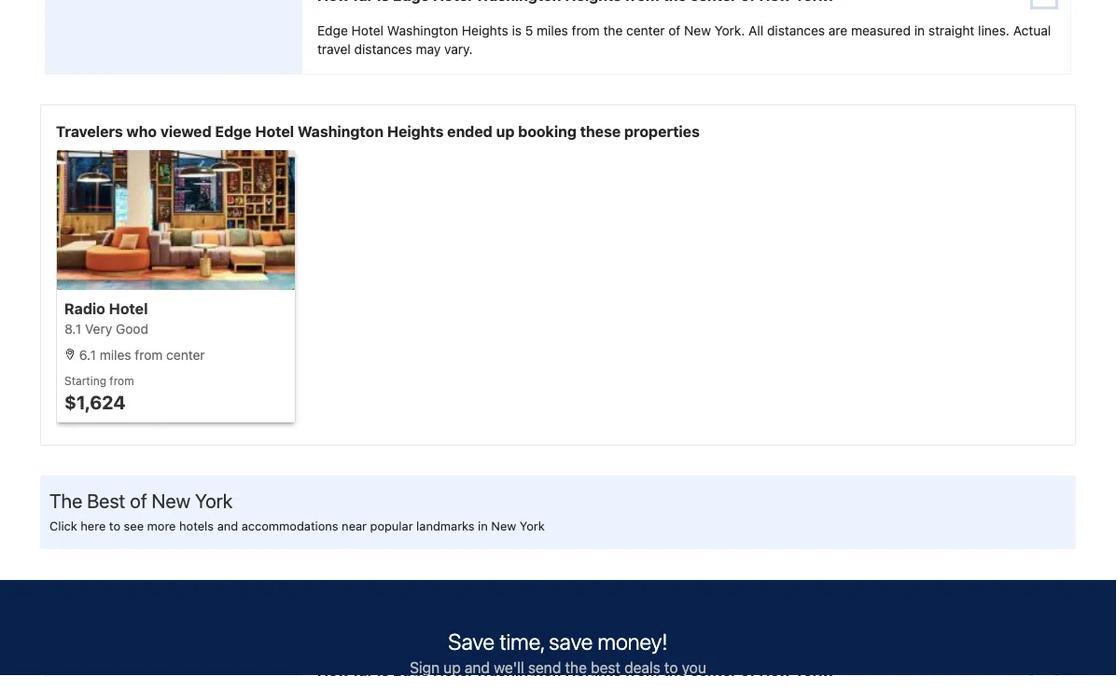Task type: vqa. For each thing, say whether or not it's contained in the screenshot.
the right DISTANCES
yes



Task type: locate. For each thing, give the bounding box(es) containing it.
0 horizontal spatial heights
[[387, 123, 444, 141]]

1 vertical spatial washington
[[298, 123, 384, 141]]

york right landmarks on the bottom of the page
[[520, 519, 545, 533]]

landmarks
[[416, 519, 475, 533]]

vary.
[[444, 42, 473, 57]]

of inside the best of new york click here to see more hotels and accommodations near popular landmarks in new york
[[130, 490, 147, 513]]

0 vertical spatial from
[[572, 23, 600, 38]]

york
[[195, 490, 233, 513], [520, 519, 545, 533]]

0 horizontal spatial center
[[166, 348, 205, 363]]

1 vertical spatial of
[[130, 490, 147, 513]]

0 vertical spatial in
[[914, 23, 925, 38]]

good
[[116, 322, 148, 337]]

is
[[512, 23, 522, 38]]

best
[[87, 490, 125, 513]]

distances
[[767, 23, 825, 38], [354, 42, 412, 57]]

edge right the viewed
[[215, 123, 252, 141]]

0 horizontal spatial of
[[130, 490, 147, 513]]

in inside the best of new york click here to see more hotels and accommodations near popular landmarks in new york
[[478, 519, 488, 533]]

in
[[914, 23, 925, 38], [478, 519, 488, 533]]

0 horizontal spatial washington
[[298, 123, 384, 141]]

miles right 5
[[537, 23, 568, 38]]

heights left the is
[[462, 23, 508, 38]]

heights
[[462, 23, 508, 38], [387, 123, 444, 141]]

in right landmarks on the bottom of the page
[[478, 519, 488, 533]]

heights left ended
[[387, 123, 444, 141]]

0 horizontal spatial hotel
[[109, 300, 148, 318]]

0 horizontal spatial edge
[[215, 123, 252, 141]]

1 horizontal spatial edge
[[317, 23, 348, 38]]

from down "6.1 miles from center"
[[110, 374, 134, 387]]

center
[[626, 23, 665, 38], [166, 348, 205, 363]]

in inside edge hotel washington heights is 5 miles from the center of new york. all distances are measured in straight lines. actual travel distances may vary.
[[914, 23, 925, 38]]

2 horizontal spatial new
[[684, 23, 711, 38]]

1 horizontal spatial distances
[[767, 23, 825, 38]]

in left straight
[[914, 23, 925, 38]]

edge
[[317, 23, 348, 38], [215, 123, 252, 141]]

edge hotel washington heights is 5 miles from the center of new york. all distances are measured in straight lines. actual travel distances may vary.
[[317, 23, 1051, 57]]

from left the
[[572, 23, 600, 38]]

edge up travel
[[317, 23, 348, 38]]

0 vertical spatial center
[[626, 23, 665, 38]]

hotel inside edge hotel washington heights is 5 miles from the center of new york. all distances are measured in straight lines. actual travel distances may vary.
[[352, 23, 384, 38]]

of up see
[[130, 490, 147, 513]]

time,
[[500, 629, 544, 655]]

click
[[49, 519, 77, 533]]

and
[[217, 519, 238, 533]]

washington
[[387, 23, 458, 38], [298, 123, 384, 141]]

new right landmarks on the bottom of the page
[[491, 519, 516, 533]]

center inside edge hotel washington heights is 5 miles from the center of new york. all distances are measured in straight lines. actual travel distances may vary.
[[626, 23, 665, 38]]

1 vertical spatial york
[[520, 519, 545, 533]]

travel
[[317, 42, 351, 57]]

2 vertical spatial hotel
[[109, 300, 148, 318]]

0 vertical spatial york
[[195, 490, 233, 513]]

2 horizontal spatial hotel
[[352, 23, 384, 38]]

0 vertical spatial washington
[[387, 23, 458, 38]]

0 vertical spatial hotel
[[352, 23, 384, 38]]

new left york.
[[684, 23, 711, 38]]

1 horizontal spatial york
[[520, 519, 545, 533]]

distances right all
[[767, 23, 825, 38]]

0 vertical spatial new
[[684, 23, 711, 38]]

distances left the may
[[354, 42, 412, 57]]

washington down travel
[[298, 123, 384, 141]]

1 vertical spatial from
[[135, 348, 163, 363]]

all
[[749, 23, 764, 38]]

new
[[684, 23, 711, 38], [152, 490, 190, 513], [491, 519, 516, 533]]

1 horizontal spatial of
[[669, 23, 681, 38]]

1 horizontal spatial center
[[626, 23, 665, 38]]

straight
[[929, 23, 975, 38]]

of left york.
[[669, 23, 681, 38]]

washington up the may
[[387, 23, 458, 38]]

from inside edge hotel washington heights is 5 miles from the center of new york. all distances are measured in straight lines. actual travel distances may vary.
[[572, 23, 600, 38]]

0 horizontal spatial from
[[110, 374, 134, 387]]

1 horizontal spatial miles
[[537, 23, 568, 38]]

0 horizontal spatial new
[[152, 490, 190, 513]]

1 vertical spatial center
[[166, 348, 205, 363]]

2 horizontal spatial from
[[572, 23, 600, 38]]

new up more
[[152, 490, 190, 513]]

from
[[572, 23, 600, 38], [135, 348, 163, 363], [110, 374, 134, 387]]

hotel
[[352, 23, 384, 38], [255, 123, 294, 141], [109, 300, 148, 318]]

are
[[829, 23, 848, 38]]

hotel inside radio hotel 8.1 very good
[[109, 300, 148, 318]]

1 vertical spatial miles
[[100, 348, 131, 363]]

1 horizontal spatial from
[[135, 348, 163, 363]]

miles right 6.1
[[100, 348, 131, 363]]

1 horizontal spatial hotel
[[255, 123, 294, 141]]

1 vertical spatial edge
[[215, 123, 252, 141]]

2 vertical spatial from
[[110, 374, 134, 387]]

1 vertical spatial distances
[[354, 42, 412, 57]]

1 vertical spatial in
[[478, 519, 488, 533]]

1 horizontal spatial heights
[[462, 23, 508, 38]]

0 vertical spatial heights
[[462, 23, 508, 38]]

0 vertical spatial of
[[669, 23, 681, 38]]

may
[[416, 42, 441, 57]]

1 horizontal spatial washington
[[387, 23, 458, 38]]

of
[[669, 23, 681, 38], [130, 490, 147, 513]]

0 vertical spatial miles
[[537, 23, 568, 38]]

6.1 miles from center
[[76, 348, 205, 363]]

miles inside edge hotel washington heights is 5 miles from the center of new york. all distances are measured in straight lines. actual travel distances may vary.
[[537, 23, 568, 38]]

accommodations
[[242, 519, 338, 533]]

0 horizontal spatial in
[[478, 519, 488, 533]]

to
[[109, 519, 120, 533]]

1 horizontal spatial new
[[491, 519, 516, 533]]

from down good at the top left of page
[[135, 348, 163, 363]]

8.1 very
[[64, 322, 112, 337]]

6.1
[[79, 348, 96, 363]]

0 vertical spatial edge
[[317, 23, 348, 38]]

york up 'and'
[[195, 490, 233, 513]]

1 horizontal spatial in
[[914, 23, 925, 38]]

miles
[[537, 23, 568, 38], [100, 348, 131, 363]]



Task type: describe. For each thing, give the bounding box(es) containing it.
starting
[[64, 374, 106, 387]]

radio
[[64, 300, 105, 318]]

from inside starting from $1,624
[[110, 374, 134, 387]]

up
[[496, 123, 515, 141]]

more
[[147, 519, 176, 533]]

heights inside edge hotel washington heights is 5 miles from the center of new york. all distances are measured in straight lines. actual travel distances may vary.
[[462, 23, 508, 38]]

1 vertical spatial new
[[152, 490, 190, 513]]

hotels
[[179, 519, 214, 533]]

the
[[603, 23, 623, 38]]

2 vertical spatial new
[[491, 519, 516, 533]]

here
[[81, 519, 106, 533]]

0 horizontal spatial york
[[195, 490, 233, 513]]

washington inside edge hotel washington heights is 5 miles from the center of new york. all distances are measured in straight lines. actual travel distances may vary.
[[387, 23, 458, 38]]

hotel for edge
[[352, 23, 384, 38]]

save
[[448, 629, 495, 655]]

0 vertical spatial distances
[[767, 23, 825, 38]]

1 vertical spatial hotel
[[255, 123, 294, 141]]

lines.
[[978, 23, 1010, 38]]

measured
[[851, 23, 911, 38]]

money!
[[598, 629, 668, 655]]

viewed
[[160, 123, 212, 141]]

ended
[[447, 123, 493, 141]]

0 horizontal spatial miles
[[100, 348, 131, 363]]

radio hotel 8.1 very good
[[64, 300, 148, 337]]

york.
[[715, 23, 745, 38]]

the best of new york click here to see more hotels and accommodations near popular landmarks in new york
[[49, 490, 545, 533]]

save
[[549, 629, 593, 655]]

see
[[124, 519, 144, 533]]

1 vertical spatial heights
[[387, 123, 444, 141]]

popular
[[370, 519, 413, 533]]

$1,624
[[64, 391, 126, 413]]

actual
[[1013, 23, 1051, 38]]

near
[[342, 519, 367, 533]]

new inside edge hotel washington heights is 5 miles from the center of new york. all distances are measured in straight lines. actual travel distances may vary.
[[684, 23, 711, 38]]

properties
[[624, 123, 700, 141]]

booking
[[518, 123, 577, 141]]

the
[[49, 490, 82, 513]]

who
[[126, 123, 157, 141]]

these
[[580, 123, 621, 141]]

0 horizontal spatial distances
[[354, 42, 412, 57]]

travelers
[[56, 123, 123, 141]]

5
[[525, 23, 533, 38]]

starting from $1,624
[[64, 374, 134, 413]]

hotel for radio
[[109, 300, 148, 318]]

travelers who viewed edge hotel washington heights ended up booking these properties
[[56, 123, 700, 141]]

save time, save money!
[[448, 629, 668, 655]]

of inside edge hotel washington heights is 5 miles from the center of new york. all distances are measured in straight lines. actual travel distances may vary.
[[669, 23, 681, 38]]

edge inside edge hotel washington heights is 5 miles from the center of new york. all distances are measured in straight lines. actual travel distances may vary.
[[317, 23, 348, 38]]



